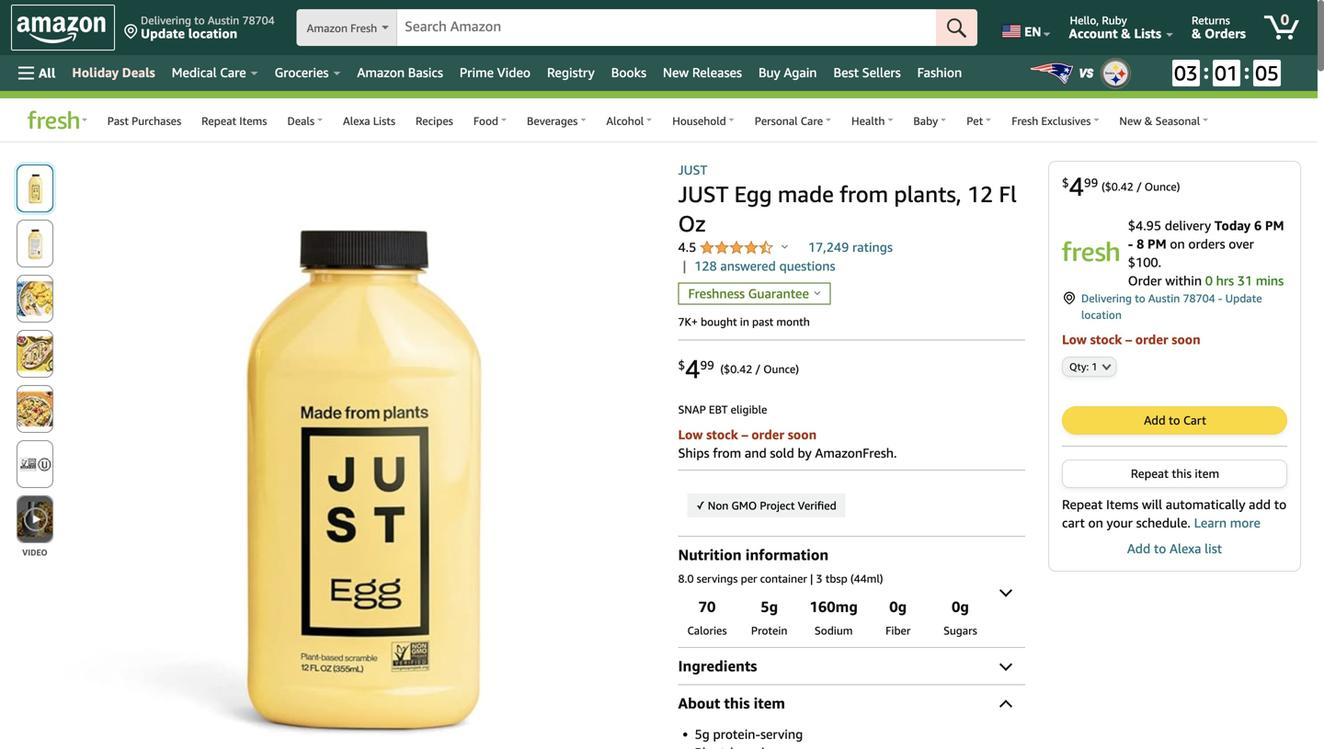 Task type: describe. For each thing, give the bounding box(es) containing it.
delivering for update
[[141, 14, 191, 27]]

ships
[[678, 445, 710, 461]]

1 horizontal spatial (
[[1102, 180, 1105, 193]]

all button
[[10, 55, 64, 91]]

5g for 5g protein-serving
[[695, 727, 710, 742]]

egg
[[734, 181, 772, 207]]

delivering for -
[[1081, 292, 1132, 305]]

01
[[1215, 61, 1239, 85]]

Search Amazon text field
[[397, 10, 936, 45]]

new releases
[[663, 65, 742, 80]]

ratings
[[852, 240, 893, 255]]

past purchases
[[107, 114, 181, 127]]

austin for location
[[208, 14, 239, 27]]

alexa lists
[[343, 114, 395, 127]]

prime video
[[460, 65, 531, 80]]

video
[[497, 65, 531, 80]]

160mg sodium
[[810, 598, 858, 637]]

from inside low stock – order soon ships from and sold by amazonfresh.
[[713, 445, 741, 461]]

70
[[699, 598, 716, 615]]

basics
[[408, 65, 443, 80]]

alexa lists link
[[333, 106, 406, 134]]

automatically
[[1166, 497, 1246, 512]]

0 vertical spatial ounce)
[[1145, 180, 1180, 193]]

holiday deals
[[72, 65, 155, 80]]

care for personal care
[[801, 114, 823, 127]]

list
[[1205, 541, 1222, 556]]

1 vertical spatial fresh
[[1012, 114, 1038, 127]]

returns
[[1192, 14, 1230, 27]]

0 horizontal spatial $
[[678, 358, 685, 372]]

popover image
[[814, 291, 820, 295]]

popover image
[[782, 244, 788, 249]]

- inside delivering to austin 78704 - update location
[[1218, 292, 1223, 305]]

ingredients
[[678, 657, 757, 675]]

nutrition information 8.0 servings per container | 3 tbsp (44ml)
[[678, 546, 883, 585]]

by
[[798, 445, 812, 461]]

repeat items link
[[191, 106, 277, 134]]

$100.
[[1128, 255, 1161, 270]]

more
[[1230, 515, 1261, 531]]

about this item button
[[678, 692, 1025, 714]]

Amazon Fresh search field
[[297, 9, 978, 48]]

sugars
[[944, 624, 977, 637]]

calories
[[687, 624, 727, 637]]

freshness
[[688, 286, 745, 301]]

0 horizontal spatial $0.42
[[724, 363, 752, 375]]

household
[[672, 114, 726, 127]]

amazon for amazon basics
[[357, 65, 405, 80]]

mins
[[1256, 273, 1284, 288]]

160mg
[[810, 598, 858, 615]]

amazon for amazon fresh
[[307, 22, 348, 34]]

over
[[1229, 236, 1254, 252]]

ebt
[[709, 403, 728, 416]]

en link
[[991, 5, 1059, 51]]

1 vertical spatial alexa
[[1170, 541, 1201, 556]]

to for add to alexa list
[[1154, 541, 1166, 556]]

tbsp
[[826, 572, 848, 585]]

non
[[708, 499, 729, 512]]

repeat for repeat this item
[[1131, 467, 1169, 481]]

care for medical care
[[220, 65, 246, 80]]

amazon fresh
[[307, 22, 377, 34]]

on inside repeat items will automatically add to cart on your schedule.
[[1088, 515, 1103, 531]]

1 vertical spatial pm
[[1148, 236, 1167, 252]]

03
[[1174, 61, 1198, 85]]

nutrition
[[678, 546, 742, 564]]

amazon fresh logo image
[[24, 111, 79, 134]]

learn more link
[[1194, 515, 1261, 531]]

protein
[[751, 624, 788, 637]]

0 link
[[1256, 5, 1308, 51]]

stock for low stock – order soon
[[1090, 332, 1122, 347]]

1 vertical spatial ounce)
[[763, 363, 799, 375]]

5g protein-serving
[[695, 727, 803, 742]]

to for add to cart
[[1169, 413, 1180, 428]]

registry link
[[539, 60, 603, 86]]

pet link
[[957, 106, 1002, 134]]

to for delivering to austin 78704 - update location
[[1135, 292, 1146, 305]]

1 horizontal spatial lists
[[1134, 26, 1161, 41]]

alcohol link
[[596, 106, 662, 134]]

this for about
[[724, 695, 750, 712]]

austin for update
[[1148, 292, 1180, 305]]

0 horizontal spatial /
[[755, 363, 761, 375]]

1 horizontal spatial 99
[[1084, 175, 1098, 190]]

70 calories
[[687, 598, 727, 637]]

0 vertical spatial deals
[[122, 65, 155, 80]]

plants,
[[894, 181, 962, 207]]

repeat for repeat items
[[202, 114, 236, 127]]

groceries
[[275, 65, 329, 80]]

repeat items will automatically add to cart on your schedule.
[[1062, 497, 1287, 531]]

bought
[[701, 315, 737, 328]]

serving
[[760, 727, 803, 742]]

soon for low stock – order soon
[[1172, 332, 1201, 347]]

account & lists
[[1069, 26, 1161, 41]]

1 horizontal spatial $ 4 99 ( $0.42 / ounce)
[[1062, 171, 1180, 202]]

personal
[[755, 114, 798, 127]]

1
[[1092, 361, 1098, 373]]

medical
[[172, 65, 217, 80]]

& for account
[[1121, 26, 1131, 41]]

on inside on orders over $100. order within 0 hrs 31 mins
[[1170, 236, 1185, 252]]

delivering to austin 78704 update location
[[141, 14, 275, 41]]

0 vertical spatial |
[[683, 258, 686, 274]]

4.5 button
[[678, 240, 788, 257]]

1 vertical spatial deals
[[287, 114, 315, 127]]

seasonal
[[1156, 114, 1200, 127]]

prime
[[460, 65, 494, 80]]

fresh inside search field
[[350, 22, 377, 34]]

0 inside navigation navigation
[[1281, 11, 1289, 28]]

in
[[740, 315, 749, 328]]

new for new releases
[[663, 65, 689, 80]]

holiday
[[72, 65, 119, 80]]

items for repeat items
[[239, 114, 267, 127]]

fashion link
[[909, 60, 970, 86]]

video
[[22, 548, 48, 558]]

new & seasonal link
[[1109, 106, 1219, 134]]

hello, ruby
[[1070, 14, 1127, 27]]

$4.95 delivery
[[1128, 218, 1215, 233]]

month
[[776, 315, 810, 328]]

section expand image
[[1000, 658, 1013, 671]]

learn
[[1194, 515, 1227, 531]]

sold
[[770, 445, 794, 461]]

purchases
[[132, 114, 181, 127]]

servings
[[697, 572, 738, 585]]

0 horizontal spatial (
[[720, 363, 724, 375]]

update inside delivering to austin 78704 - update location
[[1225, 292, 1262, 305]]

update inside delivering to austin 78704 update location
[[141, 26, 185, 41]]

baby link
[[903, 106, 957, 134]]

patriots vs. steelers image
[[996, 55, 1318, 91]]

(44ml)
[[850, 572, 883, 585]]

1 vertical spatial $ 4 99 ( $0.42 / ounce)
[[678, 354, 799, 384]]

to for delivering to austin 78704 update location
[[194, 14, 205, 27]]

0 inside on orders over $100. order within 0 hrs 31 mins
[[1205, 273, 1213, 288]]

sodium
[[815, 624, 853, 637]]

buy again link
[[750, 60, 825, 86]]

amazonfresh.
[[815, 445, 897, 461]]

today
[[1215, 218, 1251, 233]]

repeat this item button
[[1063, 461, 1286, 487]]

freshness guarantee
[[688, 286, 809, 301]]



Task type: vqa. For each thing, say whether or not it's contained in the screenshot.


Task type: locate. For each thing, give the bounding box(es) containing it.
item for about this item
[[754, 695, 785, 712]]

1 vertical spatial on
[[1088, 515, 1103, 531]]

1 vertical spatial 78704
[[1183, 292, 1215, 305]]

past
[[752, 315, 774, 328]]

1 vertical spatial low
[[678, 427, 703, 442]]

amazon image
[[17, 17, 106, 44]]

1 horizontal spatial from
[[840, 181, 888, 207]]

1 vertical spatial (
[[720, 363, 724, 375]]

1 vertical spatial austin
[[1148, 292, 1180, 305]]

update up medical
[[141, 26, 185, 41]]

78704 for update
[[1183, 292, 1215, 305]]

1 horizontal spatial update
[[1225, 292, 1262, 305]]

1 horizontal spatial fresh
[[1012, 114, 1038, 127]]

navigation navigation
[[0, 0, 1324, 749]]

0 vertical spatial pm
[[1265, 218, 1284, 233]]

repeat for repeat items will automatically add to cart on your schedule.
[[1062, 497, 1103, 512]]

0 vertical spatial -
[[1128, 236, 1133, 252]]

austin inside delivering to austin 78704 - update location
[[1148, 292, 1180, 305]]

add left cart
[[1144, 413, 1166, 428]]

alexa left list
[[1170, 541, 1201, 556]]

0 horizontal spatial 99
[[700, 358, 714, 372]]

again
[[784, 65, 817, 80]]

qty:
[[1069, 361, 1089, 373]]

austin down the order
[[1148, 292, 1180, 305]]

$ down the '7k+' at the top of page
[[678, 358, 685, 372]]

0 horizontal spatial $ 4 99 ( $0.42 / ounce)
[[678, 354, 799, 384]]

0g fiber
[[886, 598, 911, 637]]

to inside delivering to austin 78704 update location
[[194, 14, 205, 27]]

$ 4 99 ( $0.42 / ounce) up eligible
[[678, 354, 799, 384]]

- inside today 6 pm - 8 pm
[[1128, 236, 1133, 252]]

item for repeat this item
[[1195, 467, 1219, 481]]

austin
[[208, 14, 239, 27], [1148, 292, 1180, 305]]

soon down delivering to austin 78704 - update location link
[[1172, 332, 1201, 347]]

this
[[1172, 467, 1192, 481], [724, 695, 750, 712]]

this up automatically
[[1172, 467, 1192, 481]]

ingredients button
[[678, 655, 1025, 677]]

0 vertical spatial $0.42
[[1105, 180, 1134, 193]]

– for low stock – order soon ships from and sold by amazonfresh.
[[742, 427, 748, 442]]

–
[[1126, 332, 1132, 347], [742, 427, 748, 442]]

baby
[[914, 114, 938, 127]]

just link
[[678, 162, 708, 177]]

delivering down the order
[[1081, 292, 1132, 305]]

1 0g from the left
[[889, 598, 907, 615]]

section collapse image
[[1000, 700, 1013, 713]]

repeat up 'will' in the right of the page
[[1131, 467, 1169, 481]]

128 answered questions link
[[694, 257, 835, 275]]

fresh up amazon basics
[[350, 22, 377, 34]]

order
[[1128, 273, 1162, 288]]

0 horizontal spatial items
[[239, 114, 267, 127]]

5g for 5g protein
[[761, 598, 778, 615]]

1 vertical spatial 99
[[700, 358, 714, 372]]

low for low stock – order soon ships from and sold by amazonfresh.
[[678, 427, 703, 442]]

add to alexa list link
[[1127, 541, 1222, 556]]

1 vertical spatial order
[[752, 427, 784, 442]]

0 horizontal spatial update
[[141, 26, 185, 41]]

soon inside low stock – order soon ships from and sold by amazonfresh.
[[788, 427, 817, 442]]

account
[[1069, 26, 1118, 41]]

1 horizontal spatial alexa
[[1170, 541, 1201, 556]]

on orders over $100. order within 0 hrs 31 mins
[[1128, 236, 1284, 288]]

on
[[1170, 236, 1185, 252], [1088, 515, 1103, 531]]

repeat inside 'button'
[[1131, 467, 1169, 481]]

hello,
[[1070, 14, 1099, 27]]

alexa inside navigation navigation
[[343, 114, 370, 127]]

0g for 0g fiber
[[889, 598, 907, 615]]

0 horizontal spatial on
[[1088, 515, 1103, 531]]

from left and
[[713, 445, 741, 461]]

0g up fiber
[[889, 598, 907, 615]]

items for repeat items will automatically add to cart on your schedule.
[[1106, 497, 1139, 512]]

& left seasonal
[[1145, 114, 1153, 127]]

1 horizontal spatial :
[[1244, 59, 1250, 83]]

99 down "exclusives"
[[1084, 175, 1098, 190]]

0 vertical spatial amazon
[[307, 22, 348, 34]]

1 horizontal spatial 78704
[[1183, 292, 1215, 305]]

items up your in the right of the page
[[1106, 497, 1139, 512]]

0 vertical spatial $
[[1062, 175, 1069, 190]]

item up automatically
[[1195, 467, 1219, 481]]

to up medical
[[194, 14, 205, 27]]

0 vertical spatial fresh
[[350, 22, 377, 34]]

0 vertical spatial new
[[663, 65, 689, 80]]

| inside nutrition information 8.0 servings per container | 3 tbsp (44ml)
[[810, 572, 813, 585]]

ounce)
[[1145, 180, 1180, 193], [763, 363, 799, 375]]

1 vertical spatial /
[[755, 363, 761, 375]]

delivering to austin 78704 - update location
[[1081, 292, 1262, 321]]

0 horizontal spatial –
[[742, 427, 748, 442]]

repeat inside repeat items will automatically add to cart on your schedule.
[[1062, 497, 1103, 512]]

deals down groceries
[[287, 114, 315, 127]]

ounce) down the month
[[763, 363, 799, 375]]

low inside low stock – order soon ships from and sold by amazonfresh.
[[678, 427, 703, 442]]

0 horizontal spatial austin
[[208, 14, 239, 27]]

& for returns
[[1192, 26, 1201, 41]]

stock inside low stock – order soon ships from and sold by amazonfresh.
[[706, 427, 738, 442]]

5g inside 5g protein
[[761, 598, 778, 615]]

pm
[[1265, 218, 1284, 233], [1148, 236, 1167, 252]]

made
[[778, 181, 834, 207]]

to inside repeat items will automatically add to cart on your schedule.
[[1274, 497, 1287, 512]]

1 horizontal spatial &
[[1145, 114, 1153, 127]]

amazon left basics
[[357, 65, 405, 80]]

repeat inside navigation navigation
[[202, 114, 236, 127]]

just egg made from plants, 12 fl oz image
[[59, 183, 659, 749]]

just down just 'link'
[[678, 181, 729, 207]]

update down 31
[[1225, 292, 1262, 305]]

0 vertical spatial on
[[1170, 236, 1185, 252]]

: left "05"
[[1244, 59, 1250, 83]]

1 vertical spatial new
[[1120, 114, 1142, 127]]

care right personal
[[801, 114, 823, 127]]

delivery
[[1165, 218, 1211, 233]]

$
[[1062, 175, 1069, 190], [678, 358, 685, 372]]

0 horizontal spatial location
[[188, 26, 237, 41]]

1 horizontal spatial low
[[1062, 332, 1087, 347]]

& inside returns & orders
[[1192, 26, 1201, 41]]

0 horizontal spatial 5g
[[695, 727, 710, 742]]

about this item
[[678, 695, 785, 712]]

2 0g from the left
[[952, 598, 969, 615]]

and
[[745, 445, 767, 461]]

fresh exclusives link
[[1002, 106, 1109, 134]]

buy again
[[759, 65, 817, 80]]

5g protein
[[751, 598, 788, 637]]

/ up the $4.95
[[1137, 180, 1142, 193]]

this for repeat
[[1172, 467, 1192, 481]]

1 horizontal spatial 0g
[[952, 598, 969, 615]]

add for add to alexa list
[[1127, 541, 1151, 556]]

buy
[[759, 65, 780, 80]]

0 horizontal spatial alexa
[[343, 114, 370, 127]]

78704
[[242, 14, 275, 27], [1183, 292, 1215, 305]]

( down fresh exclusives link
[[1102, 180, 1105, 193]]

78704 inside delivering to austin 78704 - update location
[[1183, 292, 1215, 305]]

freshness guarantee button
[[688, 286, 820, 301]]

1 vertical spatial item
[[754, 695, 785, 712]]

1 vertical spatial lists
[[373, 114, 395, 127]]

1 vertical spatial 5g
[[695, 727, 710, 742]]

to down the order
[[1135, 292, 1146, 305]]

| left 3 at bottom right
[[810, 572, 813, 585]]

this up protein-
[[724, 695, 750, 712]]

pm right the 8
[[1148, 236, 1167, 252]]

cart
[[1062, 515, 1085, 531]]

new left releases
[[663, 65, 689, 80]]

( up snap ebt eligible
[[720, 363, 724, 375]]

$0.42 up eligible
[[724, 363, 752, 375]]

qty: 1 button
[[1063, 358, 1116, 376]]

care right medical
[[220, 65, 246, 80]]

delivering inside delivering to austin 78704 update location
[[141, 14, 191, 27]]

0 vertical spatial lists
[[1134, 26, 1161, 41]]

best
[[834, 65, 859, 80]]

1 vertical spatial $0.42
[[724, 363, 752, 375]]

per
[[741, 572, 757, 585]]

0 vertical spatial $ 4 99 ( $0.42 / ounce)
[[1062, 171, 1180, 202]]

schedule.
[[1136, 515, 1191, 531]]

0 horizontal spatial 4
[[685, 354, 700, 384]]

within
[[1165, 273, 1202, 288]]

soon up by
[[788, 427, 817, 442]]

low for low stock – order soon
[[1062, 332, 1087, 347]]

1 horizontal spatial ounce)
[[1145, 180, 1180, 193]]

None submit
[[936, 9, 978, 46], [17, 166, 52, 212], [17, 221, 52, 267], [17, 276, 52, 322], [17, 331, 52, 377], [17, 386, 52, 432], [17, 441, 52, 487], [17, 497, 52, 543], [936, 9, 978, 46], [17, 166, 52, 212], [17, 221, 52, 267], [17, 276, 52, 322], [17, 331, 52, 377], [17, 386, 52, 432], [17, 441, 52, 487], [17, 497, 52, 543]]

austin up medical care link
[[208, 14, 239, 27]]

$4.95
[[1128, 218, 1161, 233]]

& right account at the top of page
[[1121, 26, 1131, 41]]

item inside dropdown button
[[754, 695, 785, 712]]

$ 4 99 ( $0.42 / ounce) up the $4.95
[[1062, 171, 1180, 202]]

items inside repeat items will automatically add to cart on your schedule.
[[1106, 497, 1139, 512]]

0 vertical spatial alexa
[[343, 114, 370, 127]]

books
[[611, 65, 646, 80]]

new left seasonal
[[1120, 114, 1142, 127]]

lists inside alexa lists link
[[373, 114, 395, 127]]

on right cart
[[1088, 515, 1103, 531]]

recipes link
[[406, 106, 463, 134]]

amazon inside search field
[[307, 22, 348, 34]]

questions
[[779, 258, 835, 274]]

7k+
[[678, 315, 698, 328]]

1 vertical spatial soon
[[788, 427, 817, 442]]

location inside delivering to austin 78704 update location
[[188, 26, 237, 41]]

0 vertical spatial just
[[678, 162, 708, 177]]

0g inside 0g fiber
[[889, 598, 907, 615]]

sellers
[[862, 65, 901, 80]]

amazon up groceries link at the top left of page
[[307, 22, 348, 34]]

0 vertical spatial repeat
[[202, 114, 236, 127]]

location inside delivering to austin 78704 - update location
[[1081, 309, 1122, 321]]

1 horizontal spatial care
[[801, 114, 823, 127]]

0 horizontal spatial this
[[724, 695, 750, 712]]

this inside dropdown button
[[724, 695, 750, 712]]

low up qty:
[[1062, 332, 1087, 347]]

| down 4.5
[[683, 258, 686, 274]]

0 horizontal spatial :
[[1204, 59, 1209, 83]]

item inside 'button'
[[1195, 467, 1219, 481]]

0 vertical spatial from
[[840, 181, 888, 207]]

today 6 pm - 8 pm
[[1128, 218, 1284, 252]]

78704 down "within"
[[1183, 292, 1215, 305]]

$ right fl
[[1062, 175, 1069, 190]]

2 : from the left
[[1244, 59, 1250, 83]]

orders
[[1205, 26, 1246, 41]]

0 horizontal spatial order
[[752, 427, 784, 442]]

1 vertical spatial repeat
[[1131, 467, 1169, 481]]

$0.42 up the $4.95
[[1105, 180, 1134, 193]]

stock down snap ebt eligible
[[706, 427, 738, 442]]

- down hrs
[[1218, 292, 1223, 305]]

1 vertical spatial –
[[742, 427, 748, 442]]

add to cart
[[1144, 413, 1206, 428]]

1 horizontal spatial items
[[1106, 497, 1139, 512]]

stock up dropdown icon at top right
[[1090, 332, 1122, 347]]

1 horizontal spatial pm
[[1265, 218, 1284, 233]]

medical care link
[[163, 60, 266, 86]]

0 left hrs
[[1205, 273, 1213, 288]]

Add to Cart submit
[[1063, 407, 1286, 434]]

repeat
[[202, 114, 236, 127], [1131, 467, 1169, 481], [1062, 497, 1103, 512]]

& left orders on the right top
[[1192, 26, 1201, 41]]

fresh left "exclusives"
[[1012, 114, 1038, 127]]

1 horizontal spatial on
[[1170, 236, 1185, 252]]

health link
[[841, 106, 903, 134]]

4 down "exclusives"
[[1069, 171, 1084, 202]]

1 : from the left
[[1204, 59, 1209, 83]]

5g up protein
[[761, 598, 778, 615]]

to down schedule.
[[1154, 541, 1166, 556]]

78704 for location
[[242, 14, 275, 27]]

99
[[1084, 175, 1098, 190], [700, 358, 714, 372]]

alexa
[[343, 114, 370, 127], [1170, 541, 1201, 556]]

amazon basics link
[[349, 60, 451, 86]]

: left 01
[[1204, 59, 1209, 83]]

0 horizontal spatial amazon
[[307, 22, 348, 34]]

repeat up cart
[[1062, 497, 1103, 512]]

0 horizontal spatial repeat
[[202, 114, 236, 127]]

on down $4.95 delivery on the right top of the page
[[1170, 236, 1185, 252]]

0 vertical spatial –
[[1126, 332, 1132, 347]]

to inside delivering to austin 78704 - update location
[[1135, 292, 1146, 305]]

order up and
[[752, 427, 784, 442]]

to right the add on the right of the page
[[1274, 497, 1287, 512]]

dropdown image
[[1102, 363, 1111, 371]]

0 horizontal spatial -
[[1128, 236, 1133, 252]]

delivering inside delivering to austin 78704 - update location
[[1081, 292, 1132, 305]]

eligible
[[731, 403, 767, 416]]

item up 'serving'
[[754, 695, 785, 712]]

1 just from the top
[[678, 162, 708, 177]]

/ up eligible
[[755, 363, 761, 375]]

ounce) up $4.95 delivery on the right top of the page
[[1145, 180, 1180, 193]]

0 vertical spatial this
[[1172, 467, 1192, 481]]

stock for low stock – order soon ships from and sold by amazonfresh.
[[706, 427, 738, 442]]

order inside low stock – order soon ships from and sold by amazonfresh.
[[752, 427, 784, 442]]

items
[[239, 114, 267, 127], [1106, 497, 1139, 512]]

| 128 answered questions
[[683, 258, 835, 274]]

78704 inside delivering to austin 78704 update location
[[242, 14, 275, 27]]

pet
[[967, 114, 983, 127]]

0 horizontal spatial pm
[[1148, 236, 1167, 252]]

just down household
[[678, 162, 708, 177]]

0 horizontal spatial 0g
[[889, 598, 907, 615]]

0 vertical spatial item
[[1195, 467, 1219, 481]]

section expand image
[[1000, 584, 1013, 597]]

0 vertical spatial 4
[[1069, 171, 1084, 202]]

new & seasonal
[[1120, 114, 1200, 127]]

learn more
[[1194, 515, 1261, 531]]

location up low stock – order soon
[[1081, 309, 1122, 321]]

low up ships
[[678, 427, 703, 442]]

1 horizontal spatial $
[[1062, 175, 1069, 190]]

care
[[220, 65, 246, 80], [801, 114, 823, 127]]

location up the medical care
[[188, 26, 237, 41]]

1 vertical spatial -
[[1218, 292, 1223, 305]]

from inside just just egg made from plants, 12 fl oz
[[840, 181, 888, 207]]

99 down bought
[[700, 358, 714, 372]]

|
[[683, 258, 686, 274], [810, 572, 813, 585]]

0 vertical spatial order
[[1135, 332, 1168, 347]]

austin inside delivering to austin 78704 update location
[[208, 14, 239, 27]]

1 horizontal spatial 0
[[1281, 11, 1289, 28]]

deals right holiday
[[122, 65, 155, 80]]

lists
[[1134, 26, 1161, 41], [373, 114, 395, 127]]

add for add to cart
[[1144, 413, 1166, 428]]

4 up snap
[[685, 354, 700, 384]]

items inside repeat items link
[[239, 114, 267, 127]]

order for low stock – order soon ships from and sold by amazonfresh.
[[752, 427, 784, 442]]

ruby
[[1102, 14, 1127, 27]]

low stock – order soon ships from and sold by amazonfresh.
[[678, 427, 897, 461]]

lists left recipes at left top
[[373, 114, 395, 127]]

& for new
[[1145, 114, 1153, 127]]

1 horizontal spatial new
[[1120, 114, 1142, 127]]

0 horizontal spatial delivering
[[141, 14, 191, 27]]

alexa right deals link
[[343, 114, 370, 127]]

snap
[[678, 403, 706, 416]]

0 vertical spatial stock
[[1090, 332, 1122, 347]]

holiday deals link
[[64, 60, 163, 86]]

1 horizontal spatial repeat
[[1062, 497, 1103, 512]]

amazon basics
[[357, 65, 443, 80]]

0 vertical spatial update
[[141, 26, 185, 41]]

1 vertical spatial from
[[713, 445, 741, 461]]

beverages
[[527, 114, 578, 127]]

order down delivering to austin 78704 - update location
[[1135, 332, 1168, 347]]

– inside low stock – order soon ships from and sold by amazonfresh.
[[742, 427, 748, 442]]

amazon
[[307, 22, 348, 34], [357, 65, 405, 80]]

0 right orders on the right top
[[1281, 11, 1289, 28]]

prime video link
[[451, 60, 539, 86]]

1 horizontal spatial deals
[[287, 114, 315, 127]]

delivering up medical
[[141, 14, 191, 27]]

this inside 'button'
[[1172, 467, 1192, 481]]

cart
[[1183, 413, 1206, 428]]

container
[[760, 572, 807, 585]]

items left deals link
[[239, 114, 267, 127]]

1 vertical spatial location
[[1081, 309, 1122, 321]]

from up ratings at the top of the page
[[840, 181, 888, 207]]

low stock – order soon
[[1062, 332, 1201, 347]]

2 just from the top
[[678, 181, 729, 207]]

1 horizontal spatial 5g
[[761, 598, 778, 615]]

0 vertical spatial (
[[1102, 180, 1105, 193]]

0g up sugars
[[952, 598, 969, 615]]

1 horizontal spatial /
[[1137, 180, 1142, 193]]

medical care
[[172, 65, 246, 80]]

0g for 0g sugars
[[952, 598, 969, 615]]

0 vertical spatial delivering
[[141, 14, 191, 27]]

1 horizontal spatial -
[[1218, 292, 1223, 305]]

12
[[967, 181, 993, 207]]

– for low stock – order soon
[[1126, 332, 1132, 347]]

0g sugars
[[944, 598, 977, 637]]

1 horizontal spatial |
[[810, 572, 813, 585]]

add down your in the right of the page
[[1127, 541, 1151, 556]]

- left the 8
[[1128, 236, 1133, 252]]

1 horizontal spatial location
[[1081, 309, 1122, 321]]

0 vertical spatial austin
[[208, 14, 239, 27]]

to left cart
[[1169, 413, 1180, 428]]

2 horizontal spatial repeat
[[1131, 467, 1169, 481]]

best sellers link
[[825, 60, 909, 86]]

order for low stock – order soon
[[1135, 332, 1168, 347]]

fresh
[[350, 22, 377, 34], [1012, 114, 1038, 127]]

new for new & seasonal
[[1120, 114, 1142, 127]]

oz
[[678, 210, 706, 237]]

0 horizontal spatial item
[[754, 695, 785, 712]]

78704 up groceries
[[242, 14, 275, 27]]

0g inside '0g sugars'
[[952, 598, 969, 615]]

lists right the ruby
[[1134, 26, 1161, 41]]

1 horizontal spatial this
[[1172, 467, 1192, 481]]

0 vertical spatial care
[[220, 65, 246, 80]]

soon for low stock – order soon ships from and sold by amazonfresh.
[[788, 427, 817, 442]]

5g down the about
[[695, 727, 710, 742]]

pm right '6'
[[1265, 218, 1284, 233]]

repeat down medical care link
[[202, 114, 236, 127]]

0 horizontal spatial soon
[[788, 427, 817, 442]]



